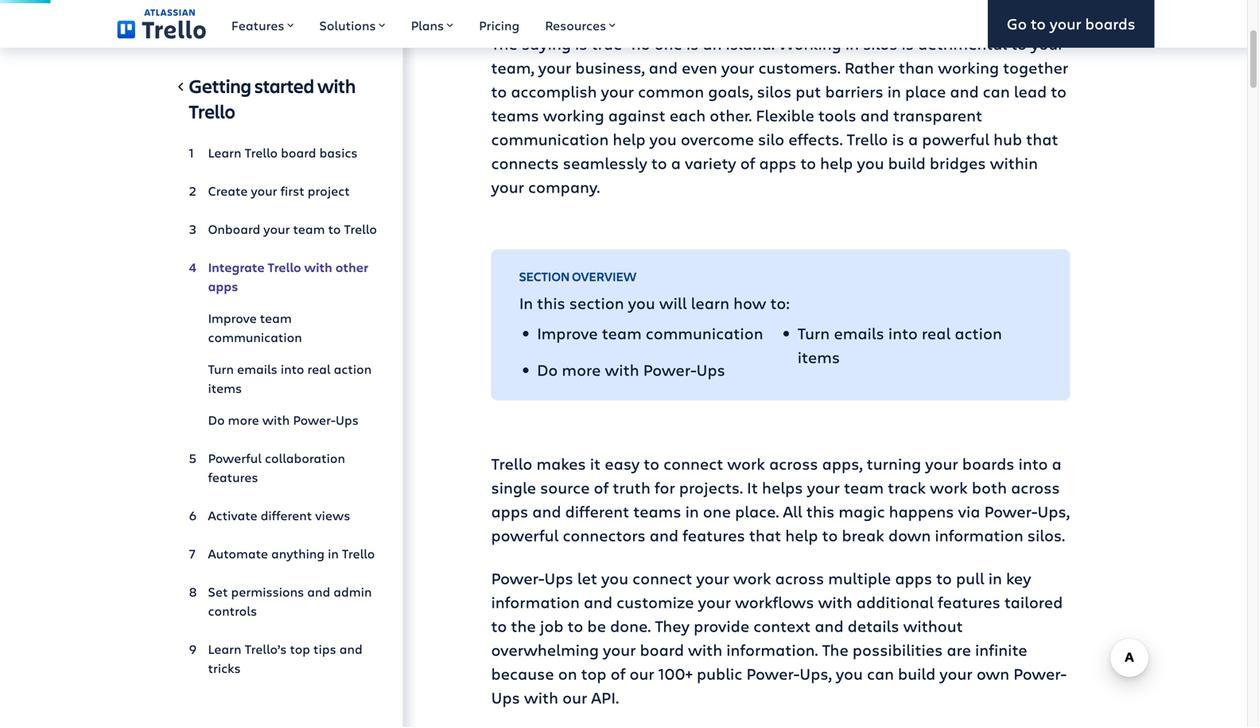 Task type: vqa. For each thing, say whether or not it's contained in the screenshot.
the leftmost REAL
yes



Task type: describe. For each thing, give the bounding box(es) containing it.
other.
[[710, 104, 752, 126]]

bridges
[[930, 152, 987, 174]]

this inside section overview in this section you will learn how to:
[[537, 292, 566, 314]]

powerful collaboration features
[[208, 450, 345, 486]]

with inside integrate trello with other apps
[[305, 259, 333, 276]]

silo
[[759, 128, 785, 150]]

team down section
[[602, 322, 642, 344]]

they
[[655, 615, 690, 637]]

powerful
[[208, 450, 262, 467]]

1 horizontal spatial action
[[955, 322, 1003, 344]]

improve team communication link
[[189, 302, 378, 353]]

power-ups let you connect your work across multiple apps to pull in key information and customize your workflows with additional features tailored to the job to be done. they provide context and details without overwhelming your board with information. the possibilities are infinite because on top of our 100+ public power-ups, you can build your own power- ups with our api.
[[491, 567, 1067, 708]]

that inside trello makes it easy to connect work across apps, turning your boards into a single source of truth for projects. it helps your team track work both across apps and different teams in one place. all this magic happens via power-ups, powerful connectors and features that help to break down information silos.
[[750, 524, 782, 546]]

place.
[[735, 501, 780, 522]]

you right let
[[602, 567, 629, 589]]

than
[[899, 57, 935, 78]]

features inside power-ups let you connect your work across multiple apps to pull in key information and customize your workflows with additional features tailored to the job to be done. they provide context and details without overwhelming your board with information. the possibilities are infinite because on top of our 100+ public power-ups, you can build your own power- ups with our api.
[[938, 591, 1001, 613]]

let
[[578, 567, 598, 589]]

1 horizontal spatial more
[[562, 359, 601, 380]]

transparent
[[894, 104, 983, 126]]

job
[[540, 615, 564, 637]]

detrimental
[[918, 33, 1008, 54]]

in
[[519, 292, 533, 314]]

ups down because at left bottom
[[491, 687, 520, 708]]

0 horizontal spatial communication
[[208, 329, 302, 346]]

trello up create your first project
[[245, 144, 278, 161]]

information inside power-ups let you connect your work across multiple apps to pull in key information and customize your workflows with additional features tailored to the job to be done. they provide context and details without overwhelming your board with information. the possibilities are infinite because on top of our 100+ public power-ups, you can build your own power- ups with our api.
[[491, 591, 580, 613]]

solutions button
[[307, 0, 398, 48]]

teams inside trello makes it easy to connect work across apps, turning your boards into a single source of truth for projects. it helps your team track work both across apps and different teams in one place. all this magic happens via power-ups, powerful connectors and features that help to break down information silos.
[[634, 501, 682, 522]]

together
[[1004, 57, 1069, 78]]

of inside trello makes it easy to connect work across apps, turning your boards into a single source of truth for projects. it helps your team track work both across apps and different teams in one place. all this magic happens via power-ups, powerful connectors and features that help to break down information silos.
[[594, 477, 609, 498]]

integrate trello with other apps
[[208, 259, 368, 295]]

plans button
[[398, 0, 466, 48]]

activate different views link
[[189, 500, 378, 532]]

possibilities
[[853, 639, 943, 661]]

via
[[959, 501, 981, 522]]

connects
[[491, 152, 559, 174]]

basics
[[320, 144, 358, 161]]

help inside trello makes it easy to connect work across apps, turning your boards into a single source of truth for projects. it helps your team track work both across apps and different teams in one place. all this magic happens via power-ups, powerful connectors and features that help to break down information silos.
[[786, 524, 819, 546]]

trello inside trello makes it easy to connect work across apps, turning your boards into a single source of truth for projects. it helps your team track work both across apps and different teams in one place. all this magic happens via power-ups, powerful connectors and features that help to break down information silos.
[[491, 453, 533, 474]]

project
[[308, 182, 350, 199]]

getting
[[189, 73, 251, 98]]

powerful inside trello makes it easy to connect work across apps, turning your boards into a single source of truth for projects. it helps your team track work both across apps and different teams in one place. all this magic happens via power-ups, powerful connectors and features that help to break down information silos.
[[491, 524, 559, 546]]

and up be
[[584, 591, 613, 613]]

learn trello's top tips and tricks link
[[189, 634, 378, 684]]

and down barriers
[[861, 104, 890, 126]]

solutions
[[320, 17, 376, 34]]

both
[[972, 477, 1008, 498]]

learn for learn trello board basics
[[208, 144, 242, 161]]

is right saying
[[575, 33, 588, 54]]

to left the
[[491, 615, 507, 637]]

with down because at left bottom
[[524, 687, 559, 708]]

is down transparent
[[893, 128, 905, 150]]

anything
[[271, 545, 325, 562]]

0 vertical spatial do more with power-ups
[[537, 359, 726, 380]]

power- down information.
[[747, 663, 800, 684]]

0 horizontal spatial turn emails into real action items
[[208, 361, 372, 397]]

go to your boards
[[1007, 13, 1136, 34]]

automate anything in trello
[[208, 545, 375, 562]]

tailored
[[1005, 591, 1064, 613]]

projects.
[[680, 477, 743, 498]]

to left break
[[823, 524, 838, 546]]

1 horizontal spatial working
[[939, 57, 1000, 78]]

multiple
[[829, 567, 892, 589]]

trello up other
[[344, 220, 377, 238]]

getting started with trello link
[[189, 73, 378, 131]]

hub
[[994, 128, 1023, 150]]

that inside the saying is true—no one is an island. working in silos is detrimental to your team, your business, and even your customers. rather than working together to accomplish your common goals, silos put barriers in place and can lead to teams working against each other. flexible tools and transparent communication help you overcome silo effects. trello is a powerful hub that connects seamlessly to a variety of apps to help you build bridges within your company.
[[1027, 128, 1059, 150]]

power- down infinite
[[1014, 663, 1067, 684]]

learn trello's top tips and tricks
[[208, 641, 363, 677]]

0 vertical spatial our
[[630, 663, 655, 684]]

infinite
[[976, 639, 1028, 661]]

real inside turn emails into real action items link
[[308, 361, 331, 378]]

pricing
[[479, 17, 520, 34]]

apps,
[[823, 453, 863, 474]]

communication inside the saying is true—no one is an island. working in silos is detrimental to your team, your business, and even your customers. rather than working together to accomplish your common goals, silos put barriers in place and can lead to teams working against each other. flexible tools and transparent communication help you overcome silo effects. trello is a powerful hub that connects seamlessly to a variety of apps to help you build bridges within your company.
[[491, 128, 609, 150]]

learn trello board basics
[[208, 144, 358, 161]]

your inside 'link'
[[251, 182, 277, 199]]

0 horizontal spatial silos
[[758, 80, 792, 102]]

top inside power-ups let you connect your work across multiple apps to pull in key information and customize your workflows with additional features tailored to the job to be done. they provide context and details without overwhelming your board with information. the possibilities are infinite because on top of our 100+ public power-ups, you can build your own power- ups with our api.
[[581, 663, 607, 684]]

0 vertical spatial do
[[537, 359, 558, 380]]

is left an
[[687, 33, 699, 54]]

build inside power-ups let you connect your work across multiple apps to pull in key information and customize your workflows with additional features tailored to the job to be done. they provide context and details without overwhelming your board with information. the possibilities are infinite because on top of our 100+ public power-ups, you can build your own power- ups with our api.
[[899, 663, 936, 684]]

trello inside the saying is true—no one is an island. working in silos is detrimental to your team, your business, and even your customers. rather than working together to accomplish your common goals, silos put barriers in place and can lead to teams working against each other. flexible tools and transparent communication help you overcome silo effects. trello is a powerful hub that connects seamlessly to a variety of apps to help you build bridges within your company.
[[847, 128, 889, 150]]

to right lead
[[1052, 80, 1067, 102]]

without
[[904, 615, 964, 637]]

2 horizontal spatial communication
[[646, 322, 764, 344]]

getting started with trello
[[189, 73, 356, 124]]

all
[[784, 501, 803, 522]]

plans
[[411, 17, 444, 34]]

started
[[255, 73, 314, 98]]

across for tailored
[[776, 567, 825, 589]]

you inside section overview in this section you will learn how to:
[[628, 292, 656, 314]]

variety
[[685, 152, 737, 174]]

down
[[889, 524, 931, 546]]

information inside trello makes it easy to connect work across apps, turning your boards into a single source of truth for projects. it helps your team track work both across apps and different teams in one place. all this magic happens via power-ups, powerful connectors and features that help to break down information silos.
[[935, 524, 1024, 546]]

1 horizontal spatial improve team communication
[[537, 322, 764, 344]]

board inside power-ups let you connect your work across multiple apps to pull in key information and customize your workflows with additional features tailored to the job to be done. they provide context and details without overwhelming your board with information. the possibilities are infinite because on top of our 100+ public power-ups, you can build your own power- ups with our api.
[[640, 639, 684, 661]]

the saying is true—no one is an island. working in silos is detrimental to your team, your business, and even your customers. rather than working together to accomplish your common goals, silos put barriers in place and can lead to teams working against each other. flexible tools and transparent communication help you overcome silo effects. trello is a powerful hub that connects seamlessly to a variety of apps to help you build bridges within your company.
[[491, 33, 1069, 197]]

customers.
[[759, 57, 841, 78]]

controls
[[208, 602, 257, 620]]

and up common
[[649, 57, 678, 78]]

activate
[[208, 507, 258, 524]]

the inside power-ups let you connect your work across multiple apps to pull in key information and customize your workflows with additional features tailored to the job to be done. they provide context and details without overwhelming your board with information. the possibilities are infinite because on top of our 100+ public power-ups, you can build your own power- ups with our api.
[[823, 639, 849, 661]]

business,
[[576, 57, 645, 78]]

additional
[[857, 591, 934, 613]]

power- down the will
[[644, 359, 697, 380]]

features
[[232, 17, 285, 34]]

with down multiple
[[819, 591, 853, 613]]

0 vertical spatial emails
[[834, 322, 885, 344]]

public
[[697, 663, 743, 684]]

boards inside trello makes it easy to connect work across apps, turning your boards into a single source of truth for projects. it helps your team track work both across apps and different teams in one place. all this magic happens via power-ups, powerful connectors and features that help to break down information silos.
[[963, 453, 1015, 474]]

team inside trello makes it easy to connect work across apps, turning your boards into a single source of truth for projects. it helps your team track work both across apps and different teams in one place. all this magic happens via power-ups, powerful connectors and features that help to break down information silos.
[[845, 477, 884, 498]]

1 horizontal spatial turn emails into real action items
[[798, 322, 1003, 368]]

1 horizontal spatial boards
[[1086, 13, 1136, 34]]

a inside trello makes it easy to connect work across apps, turning your boards into a single source of truth for projects. it helps your team track work both across apps and different teams in one place. all this magic happens via power-ups, powerful connectors and features that help to break down information silos.
[[1053, 453, 1062, 474]]

true—no
[[592, 33, 651, 54]]

context
[[754, 615, 811, 637]]

can inside power-ups let you connect your work across multiple apps to pull in key information and customize your workflows with additional features tailored to the job to be done. they provide context and details without overwhelming your board with information. the possibilities are infinite because on top of our 100+ public power-ups, you can build your own power- ups with our api.
[[867, 663, 895, 684]]

to left pull
[[937, 567, 953, 589]]

on
[[558, 663, 577, 684]]

integrate trello with other apps link
[[189, 252, 378, 302]]

0 horizontal spatial a
[[672, 152, 681, 174]]

is up the than
[[902, 33, 914, 54]]

one inside the saying is true—no one is an island. working in silos is detrimental to your team, your business, and even your customers. rather than working together to accomplish your common goals, silos put barriers in place and can lead to teams working against each other. flexible tools and transparent communication help you overcome silo effects. trello is a powerful hub that connects seamlessly to a variety of apps to help you build bridges within your company.
[[655, 33, 683, 54]]

to up the together
[[1012, 33, 1028, 54]]

atlassian trello image
[[117, 9, 206, 39]]

0 vertical spatial board
[[281, 144, 316, 161]]

action inside turn emails into real action items link
[[334, 361, 372, 378]]

set
[[208, 583, 228, 601]]

to left be
[[568, 615, 584, 637]]

you down barriers
[[858, 152, 885, 174]]

with inside "link"
[[262, 411, 290, 429]]

in right 'anything'
[[328, 545, 339, 562]]

with down section
[[605, 359, 640, 380]]

are
[[947, 639, 972, 661]]

to down effects.
[[801, 152, 817, 174]]

apps inside the saying is true—no one is an island. working in silos is detrimental to your team, your business, and even your customers. rather than working together to accomplish your common goals, silos put barriers in place and can lead to teams working against each other. flexible tools and transparent communication help you overcome silo effects. trello is a powerful hub that connects seamlessly to a variety of apps to help you build bridges within your company.
[[760, 152, 797, 174]]

features inside powerful collaboration features
[[208, 469, 258, 486]]

onboard
[[208, 220, 260, 238]]

ups down learn
[[697, 359, 726, 380]]

trello up admin
[[342, 545, 375, 562]]

1 vertical spatial items
[[208, 380, 242, 397]]

be
[[588, 615, 606, 637]]

apps inside power-ups let you connect your work across multiple apps to pull in key information and customize your workflows with additional features tailored to the job to be done. they provide context and details without overwhelming your board with information. the possibilities are infinite because on top of our 100+ public power-ups, you can build your own power- ups with our api.
[[896, 567, 933, 589]]

set permissions and admin controls link
[[189, 576, 378, 627]]

magic
[[839, 501, 886, 522]]

apps inside trello makes it easy to connect work across apps, turning your boards into a single source of truth for projects. it helps your team track work both across apps and different teams in one place. all this magic happens via power-ups, powerful connectors and features that help to break down information silos.
[[491, 501, 529, 522]]

1 horizontal spatial real
[[922, 322, 951, 344]]

turn emails into real action items link
[[189, 353, 378, 404]]

and down source on the bottom left of the page
[[533, 501, 562, 522]]

0 horizontal spatial different
[[261, 507, 312, 524]]

makes
[[537, 453, 586, 474]]

to inside onboard your team to trello link
[[328, 220, 341, 238]]

views
[[315, 507, 350, 524]]

build inside the saying is true—no one is an island. working in silos is detrimental to your team, your business, and even your customers. rather than working together to accomplish your common goals, silos put barriers in place and can lead to teams working against each other. flexible tools and transparent communication help you overcome silo effects. trello is a powerful hub that connects seamlessly to a variety of apps to help you build bridges within your company.
[[889, 152, 926, 174]]

0 vertical spatial turn
[[798, 322, 830, 344]]

silos.
[[1028, 524, 1066, 546]]

seamlessly
[[563, 152, 648, 174]]

1 vertical spatial help
[[821, 152, 854, 174]]

features inside trello makes it easy to connect work across apps, turning your boards into a single source of truth for projects. it helps your team track work both across apps and different teams in one place. all this magic happens via power-ups, powerful connectors and features that help to break down information silos.
[[683, 524, 746, 546]]

you down each at the right of the page
[[650, 128, 677, 150]]

to down "team,"
[[491, 80, 507, 102]]

you down details
[[836, 663, 863, 684]]

1 vertical spatial our
[[563, 687, 588, 708]]

onboard your team to trello link
[[189, 213, 378, 245]]

section
[[570, 292, 624, 314]]



Task type: locate. For each thing, give the bounding box(es) containing it.
features down powerful
[[208, 469, 258, 486]]

trello down onboard your team to trello link
[[268, 259, 301, 276]]

learn inside learn trello's top tips and tricks
[[208, 641, 242, 658]]

of inside power-ups let you connect your work across multiple apps to pull in key information and customize your workflows with additional features tailored to the job to be done. they provide context and details without overwhelming your board with information. the possibilities are infinite because on top of our 100+ public power-ups, you can build your own power- ups with our api.
[[611, 663, 626, 684]]

0 vertical spatial learn
[[208, 144, 242, 161]]

single
[[491, 477, 536, 498]]

work for it
[[728, 453, 766, 474]]

1 vertical spatial the
[[823, 639, 849, 661]]

1 vertical spatial connect
[[633, 567, 693, 589]]

can
[[983, 80, 1011, 102], [867, 663, 895, 684]]

to:
[[771, 292, 790, 314]]

tricks
[[208, 660, 241, 677]]

1 vertical spatial ups,
[[800, 663, 832, 684]]

0 vertical spatial can
[[983, 80, 1011, 102]]

team inside onboard your team to trello link
[[293, 220, 325, 238]]

different inside trello makes it easy to connect work across apps, turning your boards into a single source of truth for projects. it helps your team track work both across apps and different teams in one place. all this magic happens via power-ups, powerful connectors and features that help to break down information silos.
[[566, 501, 630, 522]]

1 vertical spatial working
[[543, 104, 605, 126]]

easy
[[605, 453, 640, 474]]

power- inside trello makes it easy to connect work across apps, turning your boards into a single source of truth for projects. it helps your team track work both across apps and different teams in one place. all this magic happens via power-ups, powerful connectors and features that help to break down information silos.
[[985, 501, 1038, 522]]

1 vertical spatial into
[[281, 361, 304, 378]]

a down transparent
[[909, 128, 919, 150]]

page progress progress bar
[[0, 0, 50, 3]]

0 horizontal spatial ups,
[[800, 663, 832, 684]]

overwhelming
[[491, 639, 599, 661]]

working
[[779, 33, 842, 54]]

1 vertical spatial emails
[[237, 361, 278, 378]]

2 vertical spatial features
[[938, 591, 1001, 613]]

0 horizontal spatial the
[[491, 33, 518, 54]]

1 horizontal spatial into
[[889, 322, 918, 344]]

power- inside do more with power-ups "link"
[[293, 411, 336, 429]]

trello inside integrate trello with other apps
[[268, 259, 301, 276]]

top right on
[[581, 663, 607, 684]]

power- up the
[[491, 567, 545, 589]]

you
[[650, 128, 677, 150], [858, 152, 885, 174], [628, 292, 656, 314], [602, 567, 629, 589], [836, 663, 863, 684]]

can left lead
[[983, 80, 1011, 102]]

1 vertical spatial action
[[334, 361, 372, 378]]

100+
[[659, 663, 693, 684]]

resources
[[545, 17, 607, 34]]

1 vertical spatial silos
[[758, 80, 792, 102]]

activate different views
[[208, 507, 350, 524]]

1 horizontal spatial our
[[630, 663, 655, 684]]

0 vertical spatial a
[[909, 128, 919, 150]]

0 horizontal spatial working
[[543, 104, 605, 126]]

0 horizontal spatial items
[[208, 380, 242, 397]]

1 horizontal spatial items
[[798, 346, 841, 368]]

team
[[293, 220, 325, 238], [260, 310, 292, 327], [602, 322, 642, 344], [845, 477, 884, 498]]

1 vertical spatial this
[[807, 501, 835, 522]]

team,
[[491, 57, 535, 78]]

0 horizontal spatial into
[[281, 361, 304, 378]]

build left bridges
[[889, 152, 926, 174]]

with down turn emails into real action items link
[[262, 411, 290, 429]]

different up connectors
[[566, 501, 630, 522]]

0 vertical spatial features
[[208, 469, 258, 486]]

ups, inside trello makes it easy to connect work across apps, turning your boards into a single source of truth for projects. it helps your team track work both across apps and different teams in one place. all this magic happens via power-ups, powerful connectors and features that help to break down information silos.
[[1038, 501, 1070, 522]]

1 vertical spatial of
[[594, 477, 609, 498]]

working down accomplish
[[543, 104, 605, 126]]

1 vertical spatial work
[[931, 477, 968, 498]]

learn for learn trello's top tips and tricks
[[208, 641, 242, 658]]

communication up connects
[[491, 128, 609, 150]]

ups,
[[1038, 501, 1070, 522], [800, 663, 832, 684]]

admin
[[334, 583, 372, 601]]

of inside the saying is true—no one is an island. working in silos is detrimental to your team, your business, and even your customers. rather than working together to accomplish your common goals, silos put barriers in place and can lead to teams working against each other. flexible tools and transparent communication help you overcome silo effects. trello is a powerful hub that connects seamlessly to a variety of apps to help you build bridges within your company.
[[741, 152, 756, 174]]

pull
[[957, 567, 985, 589]]

2 learn from the top
[[208, 641, 242, 658]]

customize
[[617, 591, 694, 613]]

team up magic
[[845, 477, 884, 498]]

silos up flexible
[[758, 80, 792, 102]]

0 vertical spatial items
[[798, 346, 841, 368]]

automate anything in trello link
[[189, 538, 378, 570]]

do more with power-ups down turn emails into real action items link
[[208, 411, 359, 429]]

our
[[630, 663, 655, 684], [563, 687, 588, 708]]

1 vertical spatial turn
[[208, 361, 234, 378]]

trello's
[[245, 641, 287, 658]]

it
[[747, 477, 759, 498]]

team inside improve team communication
[[260, 310, 292, 327]]

0 vertical spatial teams
[[491, 104, 539, 126]]

information up the
[[491, 591, 580, 613]]

track
[[888, 477, 927, 498]]

details
[[848, 615, 900, 637]]

apps up additional
[[896, 567, 933, 589]]

1 horizontal spatial improve
[[537, 322, 598, 344]]

in inside power-ups let you connect your work across multiple apps to pull in key information and customize your workflows with additional features tailored to the job to be done. they provide context and details without overwhelming your board with information. the possibilities are infinite because on top of our 100+ public power-ups, you can build your own power- ups with our api.
[[989, 567, 1003, 589]]

first
[[281, 182, 305, 199]]

to up for
[[644, 453, 660, 474]]

information down the via
[[935, 524, 1024, 546]]

the inside the saying is true—no one is an island. working in silos is detrimental to your team, your business, and even your customers. rather than working together to accomplish your common goals, silos put barriers in place and can lead to teams working against each other. flexible tools and transparent communication help you overcome silo effects. trello is a powerful hub that connects seamlessly to a variety of apps to help you build bridges within your company.
[[491, 33, 518, 54]]

one inside trello makes it easy to connect work across apps, turning your boards into a single source of truth for projects. it helps your team track work both across apps and different teams in one place. all this magic happens via power-ups, powerful connectors and features that help to break down information silos.
[[703, 501, 731, 522]]

0 vertical spatial one
[[655, 33, 683, 54]]

a up the silos.
[[1053, 453, 1062, 474]]

improve down integrate in the left top of the page
[[208, 310, 257, 327]]

ups, up the silos.
[[1038, 501, 1070, 522]]

section overview in this section you will learn how to:
[[519, 268, 790, 314]]

do inside "link"
[[208, 411, 225, 429]]

0 vertical spatial powerful
[[923, 128, 990, 150]]

1 vertical spatial top
[[581, 663, 607, 684]]

in up rather
[[846, 33, 860, 54]]

0 horizontal spatial turn
[[208, 361, 234, 378]]

more
[[562, 359, 601, 380], [228, 411, 259, 429]]

this right in
[[537, 292, 566, 314]]

goals,
[[709, 80, 754, 102]]

more up powerful
[[228, 411, 259, 429]]

because
[[491, 663, 554, 684]]

this inside trello makes it easy to connect work across apps, turning your boards into a single source of truth for projects. it helps your team track work both across apps and different teams in one place. all this magic happens via power-ups, powerful connectors and features that help to break down information silos.
[[807, 501, 835, 522]]

this
[[537, 292, 566, 314], [807, 501, 835, 522]]

apps down integrate in the left top of the page
[[208, 278, 238, 295]]

1 horizontal spatial top
[[581, 663, 607, 684]]

with
[[318, 73, 356, 98], [305, 259, 333, 276], [605, 359, 640, 380], [262, 411, 290, 429], [819, 591, 853, 613], [688, 639, 723, 661], [524, 687, 559, 708]]

lead
[[1015, 80, 1048, 102]]

features down pull
[[938, 591, 1001, 613]]

0 vertical spatial real
[[922, 322, 951, 344]]

0 horizontal spatial real
[[308, 361, 331, 378]]

top left tips
[[290, 641, 310, 658]]

0 vertical spatial ups,
[[1038, 501, 1070, 522]]

in left place
[[888, 80, 902, 102]]

2 vertical spatial help
[[786, 524, 819, 546]]

turn
[[798, 322, 830, 344], [208, 361, 234, 378]]

0 horizontal spatial emails
[[237, 361, 278, 378]]

0 vertical spatial information
[[935, 524, 1024, 546]]

1 horizontal spatial emails
[[834, 322, 885, 344]]

our left 100+
[[630, 663, 655, 684]]

and left details
[[815, 615, 844, 637]]

own
[[977, 663, 1010, 684]]

the down details
[[823, 639, 849, 661]]

2 vertical spatial across
[[776, 567, 825, 589]]

improve
[[208, 310, 257, 327], [537, 322, 598, 344]]

the up "team,"
[[491, 33, 518, 54]]

work up workflows
[[734, 567, 772, 589]]

0 horizontal spatial improve team communication
[[208, 310, 302, 346]]

0 horizontal spatial can
[[867, 663, 895, 684]]

1 horizontal spatial information
[[935, 524, 1024, 546]]

of down it
[[594, 477, 609, 498]]

trello down tools
[[847, 128, 889, 150]]

work up the via
[[931, 477, 968, 498]]

api.
[[592, 687, 619, 708]]

teams inside the saying is true—no one is an island. working in silos is detrimental to your team, your business, and even your customers. rather than working together to accomplish your common goals, silos put barriers in place and can lead to teams working against each other. flexible tools and transparent communication help you overcome silo effects. trello is a powerful hub that connects seamlessly to a variety of apps to help you build bridges within your company.
[[491, 104, 539, 126]]

1 vertical spatial powerful
[[491, 524, 559, 546]]

work inside power-ups let you connect your work across multiple apps to pull in key information and customize your workflows with additional features tailored to the job to be done. they provide context and details without overwhelming your board with information. the possibilities are infinite because on top of our 100+ public power-ups, you can build your own power- ups with our api.
[[734, 567, 772, 589]]

apps inside integrate trello with other apps
[[208, 278, 238, 295]]

apps down silo
[[760, 152, 797, 174]]

workflows
[[736, 591, 815, 613]]

powerful inside the saying is true—no one is an island. working in silos is detrimental to your team, your business, and even your customers. rather than working together to accomplish your common goals, silos put barriers in place and can lead to teams working against each other. flexible tools and transparent communication help you overcome silo effects. trello is a powerful hub that connects seamlessly to a variety of apps to help you build bridges within your company.
[[923, 128, 990, 150]]

into inside trello makes it easy to connect work across apps, turning your boards into a single source of truth for projects. it helps your team track work both across apps and different teams in one place. all this magic happens via power-ups, powerful connectors and features that help to break down information silos.
[[1019, 453, 1049, 474]]

in down projects.
[[686, 501, 699, 522]]

across up workflows
[[776, 567, 825, 589]]

work for additional
[[734, 567, 772, 589]]

0 horizontal spatial board
[[281, 144, 316, 161]]

work up it
[[728, 453, 766, 474]]

this right all
[[807, 501, 835, 522]]

the
[[491, 33, 518, 54], [823, 639, 849, 661]]

the
[[511, 615, 536, 637]]

0 horizontal spatial this
[[537, 292, 566, 314]]

of up api.
[[611, 663, 626, 684]]

permissions
[[231, 583, 304, 601]]

trello inside getting started with trello
[[189, 99, 235, 124]]

tips
[[314, 641, 336, 658]]

and up transparent
[[951, 80, 979, 102]]

how
[[734, 292, 767, 314]]

1 horizontal spatial different
[[566, 501, 630, 522]]

ups up collaboration
[[336, 411, 359, 429]]

improve team communication down the integrate trello with other apps link
[[208, 310, 302, 346]]

teams
[[491, 104, 539, 126], [634, 501, 682, 522]]

improve team communication down the will
[[537, 322, 764, 344]]

ups left let
[[545, 567, 574, 589]]

working down detrimental
[[939, 57, 1000, 78]]

go
[[1007, 13, 1028, 34]]

1 vertical spatial across
[[1012, 477, 1061, 498]]

1 horizontal spatial turn
[[798, 322, 830, 344]]

1 vertical spatial more
[[228, 411, 259, 429]]

source
[[540, 477, 590, 498]]

1 horizontal spatial silos
[[864, 33, 898, 54]]

2 horizontal spatial a
[[1053, 453, 1062, 474]]

to inside go to your boards link
[[1031, 13, 1047, 34]]

connect up projects.
[[664, 453, 724, 474]]

learn
[[208, 144, 242, 161], [208, 641, 242, 658]]

features down projects.
[[683, 524, 746, 546]]

company.
[[528, 176, 600, 197]]

communication down learn
[[646, 322, 764, 344]]

go to your boards link
[[988, 0, 1155, 48]]

1 vertical spatial can
[[867, 663, 895, 684]]

break
[[842, 524, 885, 546]]

0 horizontal spatial our
[[563, 687, 588, 708]]

1 horizontal spatial the
[[823, 639, 849, 661]]

connect inside power-ups let you connect your work across multiple apps to pull in key information and customize your workflows with additional features tailored to the job to be done. they provide context and details without overwhelming your board with information. the possibilities are infinite because on top of our 100+ public power-ups, you can build your own power- ups with our api.
[[633, 567, 693, 589]]

silos
[[864, 33, 898, 54], [758, 80, 792, 102]]

0 vertical spatial into
[[889, 322, 918, 344]]

against
[[609, 104, 666, 126]]

1 horizontal spatial do
[[537, 359, 558, 380]]

learn
[[691, 292, 730, 314]]

create
[[208, 182, 248, 199]]

in inside trello makes it easy to connect work across apps, turning your boards into a single source of truth for projects. it helps your team track work both across apps and different teams in one place. all this magic happens via power-ups, powerful connectors and features that help to break down information silos.
[[686, 501, 699, 522]]

trello makes it easy to connect work across apps, turning your boards into a single source of truth for projects. it helps your team track work both across apps and different teams in one place. all this magic happens via power-ups, powerful connectors and features that help to break down information silos.
[[491, 453, 1070, 546]]

top inside learn trello's top tips and tricks
[[290, 641, 310, 658]]

1 vertical spatial a
[[672, 152, 681, 174]]

saying
[[522, 33, 571, 54]]

do more with power-ups inside do more with power-ups "link"
[[208, 411, 359, 429]]

of
[[741, 152, 756, 174], [594, 477, 609, 498], [611, 663, 626, 684]]

trello down getting on the top of the page
[[189, 99, 235, 124]]

with left other
[[305, 259, 333, 276]]

one down projects.
[[703, 501, 731, 522]]

onboard your team to trello
[[208, 220, 377, 238]]

0 vertical spatial across
[[770, 453, 819, 474]]

0 vertical spatial of
[[741, 152, 756, 174]]

improve inside improve team communication
[[208, 310, 257, 327]]

board down the they
[[640, 639, 684, 661]]

2 horizontal spatial features
[[938, 591, 1001, 613]]

across inside power-ups let you connect your work across multiple apps to pull in key information and customize your workflows with additional features tailored to the job to be done. they provide context and details without overwhelming your board with information. the possibilities are infinite because on top of our 100+ public power-ups, you can build your own power- ups with our api.
[[776, 567, 825, 589]]

2 vertical spatial a
[[1053, 453, 1062, 474]]

create your first project link
[[189, 175, 378, 207]]

connectors
[[563, 524, 646, 546]]

put
[[796, 80, 822, 102]]

across for your
[[770, 453, 819, 474]]

do more with power-ups
[[537, 359, 726, 380], [208, 411, 359, 429]]

a left variety
[[672, 152, 681, 174]]

0 vertical spatial work
[[728, 453, 766, 474]]

communication up turn emails into real action items link
[[208, 329, 302, 346]]

0 horizontal spatial one
[[655, 33, 683, 54]]

island.
[[726, 33, 775, 54]]

action
[[955, 322, 1003, 344], [334, 361, 372, 378]]

2 horizontal spatial into
[[1019, 453, 1049, 474]]

and down for
[[650, 524, 679, 546]]

build down possibilities
[[899, 663, 936, 684]]

tools
[[819, 104, 857, 126]]

features
[[208, 469, 258, 486], [683, 524, 746, 546], [938, 591, 1001, 613]]

pricing link
[[466, 0, 533, 48]]

other
[[336, 259, 368, 276]]

learn up tricks
[[208, 641, 242, 658]]

items
[[798, 346, 841, 368], [208, 380, 242, 397]]

0 horizontal spatial boards
[[963, 453, 1015, 474]]

happens
[[890, 501, 955, 522]]

apps down single
[[491, 501, 529, 522]]

turn emails into real action items
[[798, 322, 1003, 368], [208, 361, 372, 397]]

2 horizontal spatial of
[[741, 152, 756, 174]]

0 horizontal spatial of
[[594, 477, 609, 498]]

and inside set permissions and admin controls
[[307, 583, 331, 601]]

improve down section
[[537, 322, 598, 344]]

0 vertical spatial help
[[613, 128, 646, 150]]

an
[[703, 33, 722, 54]]

help down all
[[786, 524, 819, 546]]

connect inside trello makes it easy to connect work across apps, turning your boards into a single source of truth for projects. it helps your team track work both across apps and different teams in one place. all this magic happens via power-ups, powerful connectors and features that help to break down information silos.
[[664, 453, 724, 474]]

0 vertical spatial the
[[491, 33, 518, 54]]

our down on
[[563, 687, 588, 708]]

to left variety
[[652, 152, 668, 174]]

and inside learn trello's top tips and tricks
[[340, 641, 363, 658]]

0 horizontal spatial improve
[[208, 310, 257, 327]]

1 horizontal spatial communication
[[491, 128, 609, 150]]

0 horizontal spatial help
[[613, 128, 646, 150]]

work
[[728, 453, 766, 474], [931, 477, 968, 498], [734, 567, 772, 589]]

0 vertical spatial connect
[[664, 453, 724, 474]]

across up helps
[[770, 453, 819, 474]]

that down the place.
[[750, 524, 782, 546]]

0 horizontal spatial do more with power-ups
[[208, 411, 359, 429]]

with right started
[[318, 73, 356, 98]]

top
[[290, 641, 310, 658], [581, 663, 607, 684]]

to down project
[[328, 220, 341, 238]]

powerful up bridges
[[923, 128, 990, 150]]

1 vertical spatial information
[[491, 591, 580, 613]]

do more with power-ups down section
[[537, 359, 726, 380]]

help
[[613, 128, 646, 150], [821, 152, 854, 174], [786, 524, 819, 546]]

ups, inside power-ups let you connect your work across multiple apps to pull in key information and customize your workflows with additional features tailored to the job to be done. they provide context and details without overwhelming your board with information. the possibilities are infinite because on top of our 100+ public power-ups, you can build your own power- ups with our api.
[[800, 663, 832, 684]]

0 horizontal spatial that
[[750, 524, 782, 546]]

for
[[655, 477, 676, 498]]

power- up collaboration
[[293, 411, 336, 429]]

0 horizontal spatial action
[[334, 361, 372, 378]]

0 vertical spatial build
[[889, 152, 926, 174]]

help down effects.
[[821, 152, 854, 174]]

1 horizontal spatial help
[[786, 524, 819, 546]]

1 vertical spatial features
[[683, 524, 746, 546]]

powerful down single
[[491, 524, 559, 546]]

rather
[[845, 57, 895, 78]]

can inside the saying is true—no one is an island. working in silos is detrimental to your team, your business, and even your customers. rather than working together to accomplish your common goals, silos put barriers in place and can lead to teams working against each other. flexible tools and transparent communication help you overcome silo effects. trello is a powerful hub that connects seamlessly to a variety of apps to help you build bridges within your company.
[[983, 80, 1011, 102]]

more inside do more with power-ups "link"
[[228, 411, 259, 429]]

with inside getting started with trello
[[318, 73, 356, 98]]

0 horizontal spatial more
[[228, 411, 259, 429]]

1 vertical spatial real
[[308, 361, 331, 378]]

ups
[[697, 359, 726, 380], [336, 411, 359, 429], [545, 567, 574, 589], [491, 687, 520, 708]]

within
[[991, 152, 1039, 174]]

different up automate anything in trello link
[[261, 507, 312, 524]]

barriers
[[826, 80, 884, 102]]

even
[[682, 57, 718, 78]]

0 horizontal spatial teams
[[491, 104, 539, 126]]

automate
[[208, 545, 268, 562]]

ups inside "link"
[[336, 411, 359, 429]]

1 learn from the top
[[208, 144, 242, 161]]

1 horizontal spatial a
[[909, 128, 919, 150]]

1 horizontal spatial do more with power-ups
[[537, 359, 726, 380]]

1 horizontal spatial can
[[983, 80, 1011, 102]]

with up public at the bottom of the page
[[688, 639, 723, 661]]



